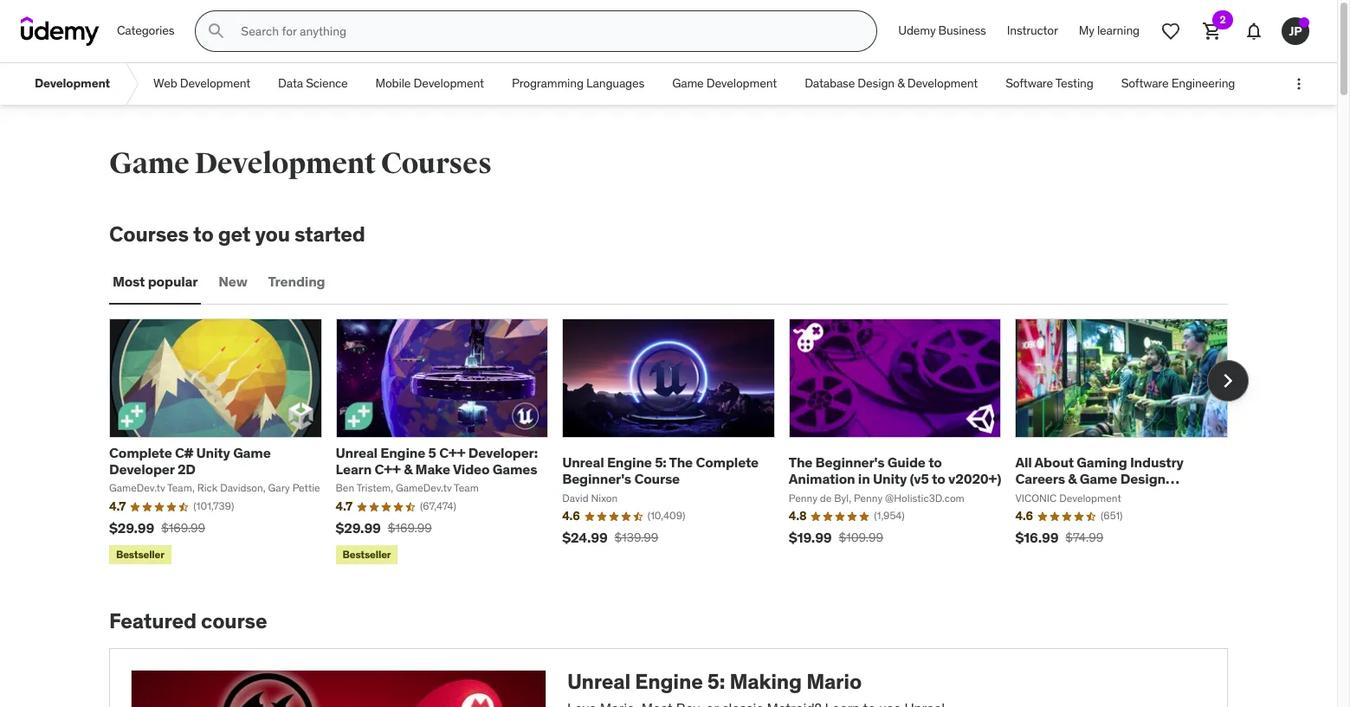 Task type: vqa. For each thing, say whether or not it's contained in the screenshot.
the leftmost Design
yes



Task type: locate. For each thing, give the bounding box(es) containing it.
unreal for unreal engine 5:  making mario
[[567, 669, 631, 696]]

game right languages
[[672, 76, 704, 91]]

software inside "link"
[[1121, 76, 1169, 91]]

beginner's
[[816, 454, 885, 471], [562, 471, 631, 488]]

unity right "c#"
[[196, 444, 230, 462]]

gaming
[[1077, 454, 1127, 471]]

engine inside unreal engine 5 c++ developer: learn c++ & make video games
[[380, 444, 425, 462]]

programming languages link
[[498, 63, 658, 105]]

2 link
[[1192, 10, 1233, 52]]

&
[[897, 76, 905, 91], [404, 461, 413, 478], [1068, 471, 1077, 488]]

& inside unreal engine 5 c++ developer: learn c++ & make video games
[[404, 461, 413, 478]]

software
[[1006, 76, 1053, 91], [1121, 76, 1169, 91]]

0 vertical spatial unity
[[196, 444, 230, 462]]

1 software from the left
[[1006, 76, 1053, 91]]

c#
[[175, 444, 193, 462]]

game right about
[[1080, 471, 1118, 488]]

& right careers
[[1068, 471, 1077, 488]]

complete right course
[[696, 454, 759, 471]]

0 horizontal spatial the
[[669, 454, 693, 471]]

1 horizontal spatial courses
[[381, 146, 492, 182]]

udemy
[[898, 23, 936, 38]]

development for game development
[[707, 76, 777, 91]]

design right 'fundamentals'
[[1120, 471, 1166, 488]]

1 horizontal spatial design
[[1120, 471, 1166, 488]]

the inside the unreal engine 5: the complete beginner's course
[[669, 454, 693, 471]]

submit search image
[[206, 21, 227, 42]]

unreal engine 5 c++ developer: learn c++ & make video games
[[336, 444, 538, 478]]

2 horizontal spatial &
[[1068, 471, 1077, 488]]

engine for c++
[[380, 444, 425, 462]]

0 horizontal spatial c++
[[375, 461, 401, 478]]

new button
[[215, 261, 251, 303]]

1 horizontal spatial the
[[789, 454, 813, 471]]

1 the from the left
[[669, 454, 693, 471]]

to
[[193, 221, 214, 248], [929, 454, 942, 471], [932, 471, 945, 488]]

0 horizontal spatial &
[[404, 461, 413, 478]]

1 horizontal spatial c++
[[439, 444, 466, 462]]

games
[[493, 461, 537, 478]]

instructor link
[[997, 10, 1069, 52]]

c++
[[439, 444, 466, 462], [375, 461, 401, 478]]

(v5
[[910, 471, 929, 488]]

new
[[219, 273, 247, 290]]

2 the from the left
[[789, 454, 813, 471]]

my
[[1079, 23, 1095, 38]]

started
[[295, 221, 365, 248]]

engine
[[380, 444, 425, 462], [607, 454, 652, 471], [635, 669, 703, 696]]

video
[[453, 461, 490, 478]]

1 vertical spatial 5:
[[708, 669, 725, 696]]

0 horizontal spatial complete
[[109, 444, 172, 462]]

1 vertical spatial unity
[[873, 471, 907, 488]]

popular
[[148, 273, 198, 290]]

0 horizontal spatial beginner's
[[562, 471, 631, 488]]

mobile
[[376, 76, 411, 91]]

unreal engine 5:  making mario link
[[109, 649, 1228, 708]]

unreal inside the unreal engine 5: the complete beginner's course
[[562, 454, 604, 471]]

unity
[[196, 444, 230, 462], [873, 471, 907, 488]]

1 horizontal spatial unity
[[873, 471, 907, 488]]

unreal inside unreal engine 5 c++ developer: learn c++ & make video games
[[336, 444, 378, 462]]

in
[[858, 471, 870, 488]]

complete
[[109, 444, 172, 462], [696, 454, 759, 471]]

1 horizontal spatial &
[[897, 76, 905, 91]]

development link
[[21, 63, 124, 105]]

wishlist image
[[1161, 21, 1181, 42]]

software testing
[[1006, 76, 1094, 91]]

featured course
[[109, 608, 267, 635]]

unreal engine 5: the complete beginner's course link
[[562, 454, 759, 488]]

database
[[805, 76, 855, 91]]

data science
[[278, 76, 348, 91]]

1 horizontal spatial complete
[[696, 454, 759, 471]]

software for software testing
[[1006, 76, 1053, 91]]

design right database
[[858, 76, 895, 91]]

business
[[939, 23, 986, 38]]

developer:
[[468, 444, 538, 462]]

the
[[669, 454, 693, 471], [789, 454, 813, 471]]

development for game development courses
[[194, 146, 376, 182]]

web
[[153, 76, 177, 91]]

design
[[858, 76, 895, 91], [1120, 471, 1166, 488]]

the beginner's guide to animation in unity (v5 to v2020+) link
[[789, 454, 1002, 488]]

c++ right 5
[[439, 444, 466, 462]]

next image
[[1214, 367, 1242, 395]]

unreal for unreal engine 5 c++ developer: learn c++ & make video games
[[336, 444, 378, 462]]

2d
[[177, 461, 196, 478]]

unity right in at bottom
[[873, 471, 907, 488]]

development for mobile development
[[414, 76, 484, 91]]

beginner's left course
[[562, 471, 631, 488]]

5: inside the unreal engine 5: the complete beginner's course
[[655, 454, 667, 471]]

0 horizontal spatial unity
[[196, 444, 230, 462]]

engineering
[[1172, 76, 1235, 91]]

5
[[428, 444, 436, 462]]

game development
[[672, 76, 777, 91]]

c++ right learn at the bottom of page
[[375, 461, 401, 478]]

udemy business link
[[888, 10, 997, 52]]

shopping cart with 2 items image
[[1202, 21, 1223, 42]]

1 vertical spatial design
[[1120, 471, 1166, 488]]

notifications image
[[1244, 21, 1265, 42]]

arrow pointing to subcategory menu links image
[[124, 63, 140, 105]]

1 horizontal spatial 5:
[[708, 669, 725, 696]]

testing
[[1056, 76, 1094, 91]]

0 vertical spatial 5:
[[655, 454, 667, 471]]

2
[[1220, 13, 1226, 26]]

0 vertical spatial design
[[858, 76, 895, 91]]

software left testing
[[1006, 76, 1053, 91]]

programming languages
[[512, 76, 645, 91]]

all about gaming industry careers & game design fundamentals link
[[1015, 454, 1184, 505]]

beginner's left guide
[[816, 454, 885, 471]]

game
[[672, 76, 704, 91], [109, 146, 189, 182], [233, 444, 271, 462], [1080, 471, 1118, 488]]

engine inside the unreal engine 5: the complete beginner's course
[[607, 454, 652, 471]]

programming
[[512, 76, 584, 91]]

1 vertical spatial courses
[[109, 221, 189, 248]]

get
[[218, 221, 251, 248]]

unreal
[[336, 444, 378, 462], [562, 454, 604, 471], [567, 669, 631, 696]]

featured
[[109, 608, 197, 635]]

0 horizontal spatial 5:
[[655, 454, 667, 471]]

courses down mobile development link
[[381, 146, 492, 182]]

the inside the beginner's guide to animation in unity (v5 to v2020+)
[[789, 454, 813, 471]]

software down wishlist image
[[1121, 76, 1169, 91]]

unreal engine 5: the complete beginner's course
[[562, 454, 759, 488]]

you have alerts image
[[1299, 17, 1310, 28]]

careers
[[1015, 471, 1065, 488]]

trending button
[[265, 261, 329, 303]]

1 horizontal spatial beginner's
[[816, 454, 885, 471]]

unreal engine 5:  making mario
[[567, 669, 862, 696]]

1 horizontal spatial software
[[1121, 76, 1169, 91]]

science
[[306, 76, 348, 91]]

udemy image
[[21, 16, 100, 46]]

complete left "c#"
[[109, 444, 172, 462]]

courses up most popular
[[109, 221, 189, 248]]

software testing link
[[992, 63, 1108, 105]]

industry
[[1130, 454, 1184, 471]]

development
[[35, 76, 110, 91], [180, 76, 250, 91], [414, 76, 484, 91], [707, 76, 777, 91], [908, 76, 978, 91], [194, 146, 376, 182]]

courses
[[381, 146, 492, 182], [109, 221, 189, 248]]

game right 2d
[[233, 444, 271, 462]]

2 software from the left
[[1121, 76, 1169, 91]]

5:
[[655, 454, 667, 471], [708, 669, 725, 696]]

0 horizontal spatial software
[[1006, 76, 1053, 91]]

to left get
[[193, 221, 214, 248]]

& down udemy
[[897, 76, 905, 91]]

to right guide
[[929, 454, 942, 471]]

& left make
[[404, 461, 413, 478]]

Search for anything text field
[[238, 16, 856, 46]]



Task type: describe. For each thing, give the bounding box(es) containing it.
beginner's inside the unreal engine 5: the complete beginner's course
[[562, 471, 631, 488]]

jp
[[1289, 23, 1302, 39]]

& inside all about gaming industry careers & game design fundamentals
[[1068, 471, 1077, 488]]

game down the arrow pointing to subcategory menu links 'icon'
[[109, 146, 189, 182]]

make
[[415, 461, 450, 478]]

the beginner's guide to animation in unity (v5 to v2020+)
[[789, 454, 1002, 488]]

web development
[[153, 76, 250, 91]]

complete c# unity game developer 2d
[[109, 444, 271, 478]]

you
[[255, 221, 290, 248]]

0 horizontal spatial courses
[[109, 221, 189, 248]]

beginner's inside the beginner's guide to animation in unity (v5 to v2020+)
[[816, 454, 885, 471]]

most
[[113, 273, 145, 290]]

making
[[730, 669, 802, 696]]

engine for making
[[635, 669, 703, 696]]

0 vertical spatial courses
[[381, 146, 492, 182]]

complete inside the complete c# unity game developer 2d
[[109, 444, 172, 462]]

developer
[[109, 461, 175, 478]]

more subcategory menu links image
[[1291, 75, 1308, 93]]

unreal for unreal engine 5: the complete beginner's course
[[562, 454, 604, 471]]

all about gaming industry careers & game design fundamentals
[[1015, 454, 1184, 505]]

database design & development
[[805, 76, 978, 91]]

course
[[634, 471, 680, 488]]

all
[[1015, 454, 1032, 471]]

carousel element
[[109, 319, 1249, 568]]

game inside the complete c# unity game developer 2d
[[233, 444, 271, 462]]

engine for the
[[607, 454, 652, 471]]

mobile development
[[376, 76, 484, 91]]

fundamentals
[[1015, 487, 1108, 505]]

my learning
[[1079, 23, 1140, 38]]

game development link
[[658, 63, 791, 105]]

data
[[278, 76, 303, 91]]

game inside all about gaming industry careers & game design fundamentals
[[1080, 471, 1118, 488]]

game development courses
[[109, 146, 492, 182]]

complete inside the unreal engine 5: the complete beginner's course
[[696, 454, 759, 471]]

learn
[[336, 461, 372, 478]]

database design & development link
[[791, 63, 992, 105]]

data science link
[[264, 63, 362, 105]]

jp link
[[1275, 10, 1317, 52]]

software engineering link
[[1108, 63, 1249, 105]]

software engineering
[[1121, 76, 1235, 91]]

unity inside the complete c# unity game developer 2d
[[196, 444, 230, 462]]

to right (v5
[[932, 471, 945, 488]]

languages
[[586, 76, 645, 91]]

development for web development
[[180, 76, 250, 91]]

courses to get you started
[[109, 221, 365, 248]]

most popular
[[113, 273, 198, 290]]

udemy business
[[898, 23, 986, 38]]

v2020+)
[[948, 471, 1002, 488]]

categories
[[117, 23, 174, 38]]

most popular button
[[109, 261, 201, 303]]

design inside all about gaming industry careers & game design fundamentals
[[1120, 471, 1166, 488]]

mario
[[806, 669, 862, 696]]

web development link
[[140, 63, 264, 105]]

instructor
[[1007, 23, 1058, 38]]

course
[[201, 608, 267, 635]]

5: for making
[[708, 669, 725, 696]]

0 horizontal spatial design
[[858, 76, 895, 91]]

unity inside the beginner's guide to animation in unity (v5 to v2020+)
[[873, 471, 907, 488]]

categories button
[[107, 10, 185, 52]]

complete c# unity game developer 2d link
[[109, 444, 271, 478]]

about
[[1035, 454, 1074, 471]]

learning
[[1097, 23, 1140, 38]]

5: for the
[[655, 454, 667, 471]]

software for software engineering
[[1121, 76, 1169, 91]]

guide
[[888, 454, 926, 471]]

mobile development link
[[362, 63, 498, 105]]

trending
[[268, 273, 325, 290]]

my learning link
[[1069, 10, 1150, 52]]

unreal engine 5 c++ developer: learn c++ & make video games link
[[336, 444, 538, 478]]

animation
[[789, 471, 855, 488]]



